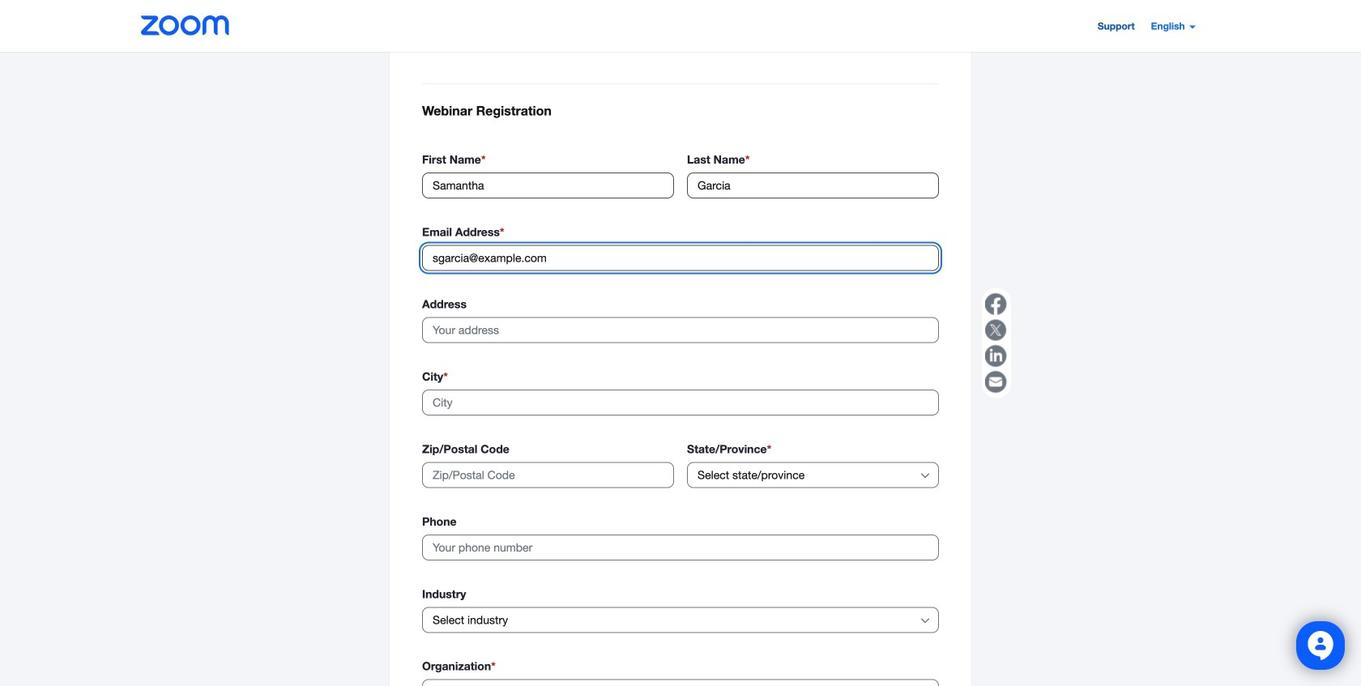 Task type: describe. For each thing, give the bounding box(es) containing it.
Industry text field
[[433, 608, 918, 632]]

Your address text field
[[422, 318, 939, 343]]

First Name text field
[[422, 173, 674, 199]]

show options image for "industry" text box at the bottom of page
[[919, 615, 932, 628]]

State/Province text field
[[698, 463, 918, 488]]

Your phone number text field
[[422, 535, 939, 561]]

zoom logo image
[[141, 15, 230, 36]]

City text field
[[422, 390, 939, 416]]

Zip/Postal Code text field
[[422, 462, 674, 488]]



Task type: vqa. For each thing, say whether or not it's contained in the screenshot.
Join@Company.Com TEXT FIELD
yes



Task type: locate. For each thing, give the bounding box(es) containing it.
Your organization text field
[[422, 680, 939, 686]]

show options image
[[919, 470, 932, 483], [919, 615, 932, 628]]

join@company.com text field
[[422, 245, 939, 271]]

Last Name text field
[[687, 173, 939, 199]]

1 vertical spatial show options image
[[919, 615, 932, 628]]

show options image for state/province text field
[[919, 470, 932, 483]]

0 vertical spatial show options image
[[919, 470, 932, 483]]

2 show options image from the top
[[919, 615, 932, 628]]

1 show options image from the top
[[919, 470, 932, 483]]

application
[[982, 288, 1011, 398]]



